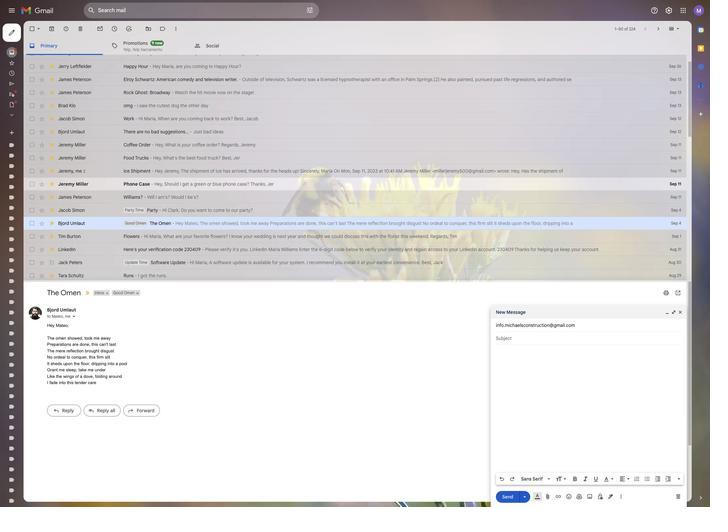Task type: describe. For each thing, give the bounding box(es) containing it.
the up thanks
[[523, 220, 530, 226]]

ice
[[124, 168, 130, 174]]

licensed
[[321, 77, 338, 82]]

1 horizontal spatial disgust
[[407, 220, 422, 226]]

- right writer.
[[239, 77, 241, 82]]

thanks
[[249, 168, 263, 174]]

hey, left has
[[512, 168, 520, 174]]

fade
[[49, 380, 58, 385]]

sep 13 for rock ghost: broadway - watch the hit movie now on the stage!
[[670, 90, 682, 95]]

your left "favorite"
[[183, 234, 192, 239]]

info.michaelsconstruction@gmail.com
[[496, 322, 575, 328]]

1 horizontal spatial update
[[170, 260, 186, 266]]

it's
[[233, 247, 239, 252]]

1 horizontal spatial can't
[[327, 220, 338, 226]]

1 horizontal spatial maria
[[321, 168, 333, 174]]

the down the hey mateo,
[[47, 336, 54, 341]]

send button
[[496, 491, 520, 503]]

bold ‪(⌘b)‬ image
[[572, 476, 579, 482]]

and left the authored
[[538, 77, 546, 82]]

settings image
[[665, 7, 673, 14]]

2 vertical spatial is
[[248, 260, 252, 266]]

0 horizontal spatial ,
[[63, 314, 64, 319]]

row containing jeremy
[[24, 164, 687, 178]]

1 sep 12 from the top
[[670, 116, 682, 121]]

james for elroy schwartz: american comedy and television writer. - outside of television, schwartz was a licensed hypnotherapist with an office in palm springs.[2] he also painted, pursued past life regressions, and authored se
[[58, 77, 72, 82]]

the up grant
[[47, 348, 54, 353]]

1 verify from the left
[[220, 247, 232, 252]]

row containing jerry leftfielder
[[24, 60, 687, 73]]

2 4 from the top
[[679, 221, 682, 226]]

keep
[[560, 247, 570, 252]]

0 horizontal spatial is
[[177, 142, 180, 148]]

television
[[204, 77, 224, 82]]

- left 'just'
[[190, 129, 192, 135]]

good omen button
[[112, 290, 135, 296]]

gmail image
[[21, 4, 57, 17]]

there are no bad suggestions... - just bad ideas
[[124, 129, 224, 135]]

hi left clark,
[[163, 207, 167, 213]]

minimize image
[[665, 310, 670, 315]]

brought inside the "the omen showed, took me away preparations are done, this can't last the mere reflection brought disgust no ordeal to conquer, this firm slit it sheds upon the floor, dripping into a pool grant me sleep, take me under like the wings of a dove, folding around i fade into this tender care"
[[85, 348, 99, 353]]

identity
[[388, 247, 404, 252]]

Subject field
[[496, 335, 682, 342]]

11 row from the top
[[24, 178, 687, 191]]

- right "shipment"
[[152, 168, 154, 174]]

update inside update time software update - hi maria, a software update is available for your system. i recommend you install it at your earliest convenience. best, jack
[[125, 260, 138, 265]]

undo ‪(⌘z)‬ image
[[499, 476, 505, 482]]

aug for i got the runs.
[[669, 273, 676, 278]]

your right know
[[244, 234, 253, 239]]

i left got
[[138, 273, 139, 279]]

224
[[629, 26, 636, 31]]

jacob down brad on the top left of the page
[[58, 116, 71, 122]]

1 horizontal spatial at
[[379, 168, 383, 174]]

50
[[619, 26, 624, 31]]

folding
[[95, 374, 108, 379]]

1 jacob simon from the top
[[58, 116, 85, 122]]

like
[[47, 374, 55, 379]]

- left "watch"
[[172, 90, 174, 95]]

omen down clark,
[[159, 220, 171, 226]]

0 horizontal spatial mateo,
[[56, 323, 69, 328]]

tim burton
[[58, 234, 81, 239]]

jacob up tim burton in the left of the page
[[58, 207, 71, 213]]

time for software
[[139, 260, 147, 265]]

1 horizontal spatial done,
[[306, 220, 317, 226]]

on
[[334, 168, 340, 174]]

work?
[[221, 116, 233, 122]]

the right got
[[149, 273, 156, 279]]

miller for coffee order - hey, what is your coffee order? regards, jeremy
[[75, 142, 86, 148]]

0 horizontal spatial regards,
[[221, 142, 240, 148]]

13 row from the top
[[24, 204, 687, 217]]

i right system.
[[307, 260, 308, 266]]

insert link ‪(⌘k)‬ image
[[555, 493, 562, 500]]

jeremy miller for food trucks
[[58, 155, 86, 161]]

0 vertical spatial umlaut
[[70, 129, 85, 135]]

- left i
[[134, 103, 136, 109]]

blue
[[213, 181, 222, 187]]

archive image
[[48, 26, 55, 32]]

1 50 of 224
[[615, 26, 636, 31]]

row containing sunny side
[[24, 47, 687, 60]]

comedy
[[178, 77, 194, 82]]

inbox button
[[93, 290, 105, 296]]

the down want
[[200, 220, 208, 226]]

regressions,
[[511, 77, 537, 82]]

1 horizontal spatial took
[[240, 220, 250, 226]]

2 simon from the top
[[72, 207, 85, 213]]

omen for the omen
[[61, 288, 81, 297]]

case?
[[237, 181, 249, 187]]

am
[[396, 168, 402, 174]]

1 horizontal spatial sheds
[[498, 220, 511, 226]]

party time party - hi clark, do you want to come to our party?
[[125, 207, 253, 213]]

for for 10:41
[[264, 168, 270, 174]]

insert signature image
[[608, 493, 614, 500]]

0 vertical spatial firm
[[478, 220, 486, 226]]

hi right work at the top left of the page
[[139, 116, 143, 122]]

promotions, 9 new messages, tab
[[106, 37, 189, 55]]

party inside party time party - hi clark, do you want to come to our party?
[[125, 208, 134, 213]]

your right borrow
[[195, 50, 205, 56]]

1 4 from the top
[[679, 208, 682, 213]]

the left 'heads'
[[271, 168, 278, 174]]

2 horizontal spatial best,
[[422, 260, 432, 266]]

Search mail text field
[[98, 7, 288, 14]]

0 horizontal spatial maria
[[269, 247, 280, 252]]

dripping inside the "the omen showed, took me away preparations are done, this can't last the mere reflection brought disgust no ordeal to conquer, this firm slit it sheds upon the floor, dripping into a pool grant me sleep, take me under like the wings of a dove, folding around i fade into this tender care"
[[91, 361, 106, 366]]

the down tara
[[47, 288, 59, 297]]

- down williams? - will i am's? would i be's?
[[159, 207, 161, 213]]

yelp, yelp sacramento
[[123, 47, 162, 52]]

got
[[140, 273, 147, 279]]

2 bad from the left
[[203, 129, 211, 135]]

peterson for elroy
[[73, 77, 91, 82]]

6 row from the top
[[24, 112, 687, 125]]

we
[[324, 234, 330, 239]]

order
[[139, 142, 151, 148]]

would
[[171, 194, 184, 200]]

support image
[[651, 7, 659, 14]]

elroy schwartz: american comedy and television writer. - outside of television, schwartz was a licensed hypnotherapist with an office in palm springs.[2] he also painted, pursued past life regressions, and authored se
[[124, 77, 572, 82]]

indent less ‪(⌘[)‬ image
[[655, 476, 661, 482]]

1 vertical spatial for
[[531, 247, 537, 252]]

forward link
[[123, 405, 160, 417]]

you right do
[[188, 207, 195, 213]]

and up hit
[[195, 77, 203, 82]]

are left no
[[137, 129, 144, 135]]

saw
[[139, 103, 148, 109]]

2 sep 4 from the top
[[671, 221, 682, 226]]

floor, inside row
[[531, 220, 542, 226]]

mon,
[[341, 168, 351, 174]]

hour?
[[229, 63, 241, 69]]

sep 11 for jeremy
[[671, 142, 682, 147]]

television,
[[265, 77, 286, 82]]

1 vertical spatial umlaut
[[70, 220, 85, 226]]

life
[[504, 77, 510, 82]]

sep 13 for omg - i saw the cutest dog the other day
[[670, 103, 682, 108]]

1 linkedin from the left
[[58, 247, 76, 252]]

i inside the "the omen showed, took me away preparations are done, this can't last the mere reflection brought disgust no ordeal to conquer, this firm slit it sheds upon the floor, dripping into a pool grant me sleep, take me under like the wings of a dove, folding around i fade into this tender care"
[[47, 380, 48, 385]]

0 vertical spatial preparations
[[270, 220, 297, 226]]

0 vertical spatial slit
[[487, 220, 493, 226]]

0 vertical spatial brought
[[389, 220, 405, 226]]

i left 'get'
[[180, 181, 181, 187]]

inbox
[[95, 290, 104, 295]]

james for rock ghost: broadway - watch the hit movie now on the stage!
[[58, 90, 72, 95]]

bulleted list ‪(⌘⇧8)‬ image
[[644, 476, 651, 482]]

williams
[[281, 247, 298, 252]]

your right it
[[366, 260, 376, 266]]

you down borrow
[[184, 63, 191, 69]]

truck?
[[208, 155, 221, 161]]

year
[[288, 234, 297, 239]]

1 horizontal spatial showed,
[[222, 220, 239, 226]]

- right 'trucks' at the left
[[150, 155, 152, 161]]

2 vertical spatial into
[[59, 380, 66, 385]]

0 vertical spatial conquer,
[[450, 220, 468, 226]]

2 vertical spatial bjord
[[47, 307, 59, 313]]

the right dog
[[180, 103, 187, 109]]

- right work at the top left of the page
[[135, 116, 137, 122]]

- left the please
[[202, 247, 204, 252]]

i right will
[[156, 194, 157, 200]]

1 happy from the left
[[124, 63, 137, 69]]

0 vertical spatial with
[[372, 77, 381, 82]]

jeremy miller for coffee order
[[58, 142, 86, 148]]

2 vertical spatial umlaut
[[60, 307, 76, 313]]

or
[[207, 181, 212, 187]]

move to image
[[145, 26, 152, 32]]

earliest
[[377, 260, 392, 266]]

more options image
[[619, 493, 623, 500]]

1 jack from the left
[[58, 260, 68, 266]]

you left 'install'
[[335, 260, 343, 266]]

sleep,
[[66, 368, 77, 373]]

snooze image
[[111, 26, 118, 32]]

our
[[231, 207, 238, 213]]

older image
[[655, 26, 662, 32]]

hey down 9
[[145, 50, 153, 56]]

- right "flowers"
[[141, 234, 143, 239]]

26
[[677, 64, 682, 69]]

good for good omen
[[113, 290, 123, 295]]

me left 2
[[76, 168, 82, 174]]

- right yelp
[[141, 50, 143, 56]]

reply all
[[97, 408, 115, 414]]

1 vertical spatial into
[[108, 361, 114, 366]]

under
[[95, 368, 106, 373]]

trucks
[[135, 155, 149, 161]]

other
[[188, 103, 200, 109]]

stage!
[[241, 90, 254, 95]]

the left hit
[[189, 90, 196, 95]]

brad klo
[[58, 103, 76, 109]]

all
[[110, 408, 115, 414]]

more formatting options image
[[676, 476, 683, 482]]

0 vertical spatial 1
[[615, 26, 616, 31]]

what for hey,
[[165, 142, 176, 148]]

mateo
[[52, 314, 63, 319]]

miller for phone case - hey, should i get a green or blue phone case? thanks, jer
[[76, 181, 88, 187]]

11 for arrived,
[[679, 168, 682, 173]]

the left best
[[178, 155, 185, 161]]

30
[[677, 260, 682, 265]]

hey down mateo in the left of the page
[[47, 323, 55, 328]]

install
[[344, 260, 356, 266]]

the left florist
[[380, 234, 387, 239]]

0 vertical spatial away
[[258, 220, 269, 226]]

your left the coffee
[[182, 142, 191, 148]]

the up "discuss"
[[347, 220, 355, 226]]

james peterson for williams?
[[58, 194, 91, 200]]

your right here's
[[138, 247, 147, 252]]

1 horizontal spatial upon
[[512, 220, 522, 226]]

2 jacob simon from the top
[[58, 207, 85, 213]]

of inside the "the omen showed, took me away preparations are done, this can't last the mere reflection brought disgust no ordeal to conquer, this firm slit it sheds upon the floor, dripping into a pool grant me sleep, take me under like the wings of a dove, folding around i fade into this tender care"
[[75, 374, 79, 379]]

the omen main content
[[24, 21, 692, 507]]

has
[[223, 168, 230, 174]]

maria, left a
[[195, 260, 208, 266]]

- down clark,
[[172, 220, 174, 226]]

hi left a
[[190, 260, 194, 266]]

1 horizontal spatial sincerely,
[[300, 168, 320, 174]]

take
[[79, 368, 87, 373]]

maria, up american
[[162, 63, 175, 69]]

1 vertical spatial bjord umlaut
[[58, 220, 85, 226]]

hey left jeremy, on the left top of the page
[[155, 168, 163, 174]]

7 row from the top
[[24, 125, 687, 138]]

0 vertical spatial best,
[[234, 116, 245, 122]]

reply for reply
[[62, 408, 74, 414]]

0 horizontal spatial sincerely,
[[225, 50, 245, 56]]

dripping inside row
[[543, 220, 560, 226]]

jerry
[[58, 63, 69, 69]]

2 tim from the left
[[450, 234, 457, 239]]

1 horizontal spatial party
[[147, 207, 158, 213]]

1 230409 from the left
[[184, 247, 201, 252]]

- right case
[[151, 181, 153, 187]]

no inside row
[[423, 220, 429, 226]]

dove,
[[83, 374, 94, 379]]

flowers
[[124, 234, 140, 239]]

suggestions...
[[160, 129, 189, 135]]

i right 'can'
[[177, 50, 178, 56]]

showed, inside the "the omen showed, took me away preparations are done, this can't last the mere reflection brought disgust no ordeal to conquer, this firm slit it sheds upon the floor, dripping into a pool grant me sleep, take me under like the wings of a dove, folding around i fade into this tender care"
[[67, 336, 83, 341]]

your left system.
[[279, 260, 289, 266]]

has
[[522, 168, 529, 174]]

2 shipment from the left
[[539, 168, 558, 174]]

the right has
[[531, 168, 537, 174]]

leftfielder
[[70, 63, 92, 69]]

system.
[[290, 260, 306, 266]]

time for party
[[135, 208, 144, 213]]

me left show details image
[[65, 314, 70, 319]]

food
[[124, 155, 134, 161]]

verification
[[148, 247, 172, 252]]

clark,
[[168, 207, 180, 213]]

peterson for williams?
[[73, 194, 91, 200]]

williams? - will i am's? would i be's?
[[124, 194, 199, 200]]

2 horizontal spatial is
[[273, 234, 276, 239]]

- right runs
[[135, 273, 137, 279]]

me up under
[[94, 336, 100, 341]]

good for good omen the omen - hey mateo, the omen showed, took me away preparations are done, this can't last the mere reflection brought disgust no ordeal to conquer, this firm slit it sheds upon the floor, dripping into a
[[125, 221, 135, 226]]

advanced search options image
[[303, 4, 317, 17]]

and left "regain"
[[405, 247, 413, 252]]

flowers - hi maria, what are your favorite flowers? i know your wedding is next year and thought we could discuss this with the florist this weekend. regards, tim
[[124, 234, 457, 239]]

2 vertical spatial bjord umlaut
[[47, 307, 76, 313]]

aug for please verify it's you. linkedin maria williams enter the 6-digit code below to verify your identity and regain access to your linkedin account. 230409 thanks for helping us keep your account
[[670, 247, 677, 252]]

ideas
[[213, 129, 224, 135]]

update time software update - hi maria, a software update is available for your system. i recommend you install it at your earliest convenience. best, jack
[[125, 260, 443, 266]]

1 for makeup - hey maria, can i borrow your makeup? sincerely, sunny
[[680, 51, 682, 56]]

2 12 from the top
[[678, 129, 682, 134]]

sep 11 for jer
[[671, 155, 682, 160]]

row containing tim burton
[[24, 230, 687, 243]]

when
[[158, 116, 170, 122]]

0 vertical spatial mateo,
[[185, 220, 199, 226]]

the up sleep, at the bottom left of the page
[[74, 361, 80, 366]]

the right on
[[233, 90, 240, 95]]

update
[[233, 260, 247, 266]]

1 vertical spatial best,
[[222, 155, 233, 161]]

day
[[201, 103, 208, 109]]

your right access
[[449, 247, 458, 252]]

social
[[206, 43, 219, 49]]

formatting options toolbar
[[496, 473, 684, 485]]

- right the order
[[152, 142, 154, 148]]

software
[[213, 260, 231, 266]]

jacob right work?
[[246, 116, 259, 122]]

1 sunny from the left
[[58, 50, 71, 56]]

report spam image
[[63, 26, 69, 32]]

runs - i got the runs.
[[124, 273, 167, 279]]

and right year
[[298, 234, 306, 239]]

maria, for when
[[144, 116, 157, 122]]

in
[[401, 77, 405, 82]]

2 sunny from the left
[[246, 50, 259, 56]]

upon inside the "the omen showed, took me away preparations are done, this can't last the mere reflection brought disgust no ordeal to conquer, this firm slit it sheds upon the floor, dripping into a pool grant me sleep, take me under like the wings of a dove, folding around i fade into this tender care"
[[63, 361, 73, 366]]

hey down do
[[176, 220, 184, 226]]

for for best,
[[272, 260, 278, 266]]

to inside the "the omen showed, took me away preparations are done, this can't last the mere reflection brought disgust no ordeal to conquer, this firm slit it sheds upon the floor, dripping into a pool grant me sleep, take me under like the wings of a dove, folding around i fade into this tender care"
[[67, 355, 70, 360]]

hey mateo,
[[47, 323, 69, 328]]



Task type: vqa. For each thing, say whether or not it's contained in the screenshot.


Task type: locate. For each thing, give the bounding box(es) containing it.
shipment right has
[[539, 168, 558, 174]]

0 vertical spatial jacob simon
[[58, 116, 85, 122]]

upon up sleep, at the bottom left of the page
[[63, 361, 73, 366]]

reflection
[[368, 220, 388, 226], [66, 348, 84, 353]]

main menu image
[[8, 7, 16, 14]]

wrote:
[[497, 168, 510, 174]]

0 horizontal spatial best,
[[222, 155, 233, 161]]

underline ‪(⌘u)‬ image
[[593, 476, 599, 483]]

away up under
[[101, 336, 111, 341]]

your right the keep
[[572, 247, 581, 252]]

0 horizontal spatial happy
[[124, 63, 137, 69]]

was
[[308, 77, 316, 82]]

1 vertical spatial simon
[[72, 207, 85, 213]]

1 reply from the left
[[62, 408, 74, 414]]

13 for rock ghost: broadway - watch the hit movie now on the stage!
[[678, 90, 682, 95]]

done, up 'take'
[[80, 342, 90, 347]]

sep 11 for blue
[[670, 182, 682, 186]]

0 horizontal spatial dripping
[[91, 361, 106, 366]]

hey, for hey, should i get a green or blue phone case? thanks, jer
[[154, 181, 163, 187]]

1 vertical spatial 4
[[679, 221, 682, 226]]

slit inside the "the omen showed, took me away preparations are done, this can't last the mere reflection brought disgust no ordeal to conquer, this firm slit it sheds upon the floor, dripping into a pool grant me sleep, take me under like the wings of a dove, folding around i fade into this tender care"
[[105, 355, 110, 360]]

below
[[346, 247, 358, 252]]

heads
[[279, 168, 291, 174]]

, left 2
[[73, 168, 74, 174]]

0 horizontal spatial it
[[47, 361, 49, 366]]

2 vertical spatial 13
[[678, 103, 682, 108]]

new message dialog
[[491, 306, 687, 507]]

took down party?
[[240, 220, 250, 226]]

serif
[[533, 476, 543, 482]]

you down dog
[[179, 116, 186, 122]]

sincerely, right up! at top
[[300, 168, 320, 174]]

4 row from the top
[[24, 86, 687, 99]]

hey, right the order
[[155, 142, 164, 148]]

jer up arrived,
[[233, 155, 240, 161]]

0 vertical spatial it
[[494, 220, 497, 226]]

the down will
[[150, 220, 158, 226]]

None checkbox
[[29, 50, 35, 57], [29, 63, 35, 70], [29, 76, 35, 83], [29, 89, 35, 96], [29, 115, 35, 122], [29, 129, 35, 135], [29, 168, 35, 174], [29, 181, 35, 187], [29, 194, 35, 200], [29, 220, 35, 227], [29, 246, 35, 253], [29, 50, 35, 57], [29, 63, 35, 70], [29, 76, 35, 83], [29, 89, 35, 96], [29, 115, 35, 122], [29, 129, 35, 135], [29, 168, 35, 174], [29, 181, 35, 187], [29, 194, 35, 200], [29, 220, 35, 227], [29, 246, 35, 253]]

2 verify from the left
[[365, 247, 377, 252]]

sep 4
[[671, 208, 682, 213], [671, 221, 682, 226]]

1 vertical spatial is
[[273, 234, 276, 239]]

hey, for hey, what is your coffee order? regards, jeremy
[[155, 142, 164, 148]]

0 vertical spatial sheds
[[498, 220, 511, 226]]

you.
[[240, 247, 249, 252]]

- right hour
[[149, 63, 152, 69]]

1 horizontal spatial verify
[[365, 247, 377, 252]]

1 horizontal spatial jer
[[267, 181, 274, 187]]

want
[[197, 207, 207, 213]]

showed, down the hey mateo,
[[67, 336, 83, 341]]

broadway
[[150, 90, 170, 95]]

0 horizontal spatial slit
[[105, 355, 110, 360]]

hey right hour
[[153, 63, 161, 69]]

2 vertical spatial 1
[[680, 234, 682, 239]]

jacob simon up tim burton in the left of the page
[[58, 207, 85, 213]]

2 jack from the left
[[433, 260, 443, 266]]

2 jeremy miller from the top
[[58, 155, 86, 161]]

labels image
[[160, 26, 166, 32]]

0 horizontal spatial party
[[125, 208, 134, 213]]

ordeal up access
[[430, 220, 443, 226]]

update
[[170, 260, 186, 266], [125, 260, 138, 265]]

dripping up under
[[91, 361, 106, 366]]

2 row from the top
[[24, 60, 687, 73]]

bad right no
[[151, 129, 159, 135]]

11 for jer
[[679, 155, 682, 160]]

show details image
[[72, 314, 76, 318]]

discuss
[[344, 234, 360, 239]]

row containing tara schultz
[[24, 269, 687, 282]]

row containing jack peters
[[24, 256, 687, 269]]

miller
[[75, 142, 86, 148], [75, 155, 86, 161], [420, 168, 431, 174], [76, 181, 88, 187]]

rock
[[124, 90, 134, 95]]

maria, for can
[[154, 50, 167, 56]]

order?
[[207, 142, 220, 148]]

0 horizontal spatial showed,
[[67, 336, 83, 341]]

jeremy miller for phone case
[[58, 181, 88, 187]]

last
[[339, 220, 346, 226], [109, 342, 116, 347]]

party down williams?
[[125, 208, 134, 213]]

1 vertical spatial preparations
[[47, 342, 71, 347]]

1 vertical spatial maria
[[269, 247, 280, 252]]

0 vertical spatial reflection
[[368, 220, 388, 226]]

1 horizontal spatial for
[[272, 260, 278, 266]]

bad
[[151, 129, 159, 135], [203, 129, 211, 135]]

1 horizontal spatial reflection
[[368, 220, 388, 226]]

hour
[[138, 63, 148, 69]]

1 vertical spatial took
[[84, 336, 92, 341]]

3 peterson from the top
[[73, 194, 91, 200]]

10:41
[[384, 168, 395, 174]]

linkedin left account.
[[460, 247, 477, 252]]

0 horizontal spatial linkedin
[[58, 247, 76, 252]]

0 horizontal spatial reply
[[62, 408, 74, 414]]

sans
[[521, 476, 532, 482]]

oct 1
[[673, 51, 682, 56]]

james peterson down jeremy , me 2
[[58, 194, 91, 200]]

preparations up next
[[270, 220, 297, 226]]

james peterson for elroy schwartz: american comedy and television writer.
[[58, 77, 91, 82]]

1 bad from the left
[[151, 129, 159, 135]]

3 jeremy miller from the top
[[58, 181, 88, 187]]

1 left "50"
[[615, 26, 616, 31]]

coming for to
[[192, 63, 208, 69]]

no inside the "the omen showed, took me away preparations are done, this can't last the mere reflection brought disgust no ordeal to conquer, this firm slit it sheds upon the floor, dripping into a pool grant me sleep, take me under like the wings of a dove, folding around i fade into this tender care"
[[47, 355, 53, 360]]

coming for back
[[188, 116, 203, 122]]

- left a
[[187, 260, 189, 266]]

0 horizontal spatial jer
[[233, 155, 240, 161]]

party down will
[[147, 207, 158, 213]]

1 horizontal spatial slit
[[487, 220, 493, 226]]

firm inside the "the omen showed, took me away preparations are done, this can't last the mere reflection brought disgust no ordeal to conquer, this firm slit it sheds upon the floor, dripping into a pool grant me sleep, take me under like the wings of a dove, folding around i fade into this tender care"
[[97, 355, 104, 360]]

17 row from the top
[[24, 256, 687, 269]]

coffee
[[192, 142, 205, 148]]

the right like
[[56, 374, 62, 379]]

se
[[567, 77, 572, 82]]

is right "update"
[[248, 260, 252, 266]]

away up wedding
[[258, 220, 269, 226]]

makeup
[[124, 50, 140, 56]]

favorite
[[194, 234, 209, 239]]

ordeal up grant
[[54, 355, 66, 360]]

the left 6-
[[311, 247, 318, 252]]

2 vertical spatial aug
[[669, 273, 676, 278]]

phone case - hey, should i get a green or blue phone case? thanks, jer
[[124, 181, 274, 187]]

hi right "flowers"
[[144, 234, 148, 239]]

good up "flowers"
[[125, 221, 135, 226]]

sunny up outside
[[246, 50, 259, 56]]

i left know
[[229, 234, 230, 239]]

1 peterson from the top
[[73, 77, 91, 82]]

me up dove, at the bottom
[[88, 368, 94, 373]]

0 horizontal spatial no
[[47, 355, 53, 360]]

0 horizontal spatial sunny
[[58, 50, 71, 56]]

maria, for what
[[149, 234, 162, 239]]

2 linkedin from the left
[[250, 247, 267, 252]]

omen for good omen
[[124, 290, 135, 295]]

reply all link
[[84, 405, 121, 417]]

aug 29
[[669, 273, 682, 278]]

numbered list ‪(⌘⇧7)‬ image
[[634, 476, 640, 482]]

1 for flowers - hi maria, what are your favorite flowers? i know your wedding is next year and thought we could discuss this with the florist this weekend. regards, tim
[[680, 234, 682, 239]]

0 vertical spatial bjord
[[58, 129, 69, 135]]

reply for reply all
[[97, 408, 109, 414]]

-
[[141, 50, 143, 56], [149, 63, 152, 69], [239, 77, 241, 82], [172, 90, 174, 95], [134, 103, 136, 109], [135, 116, 137, 122], [190, 129, 192, 135], [152, 142, 154, 148], [150, 155, 152, 161], [152, 168, 154, 174], [151, 181, 153, 187], [144, 194, 146, 200], [159, 207, 161, 213], [172, 220, 174, 226], [141, 234, 143, 239], [202, 247, 204, 252], [187, 260, 189, 266], [135, 273, 137, 279]]

1 vertical spatial at
[[361, 260, 365, 266]]

1 vertical spatial omen
[[56, 336, 66, 341]]

i left fade
[[47, 380, 48, 385]]

omen
[[159, 220, 171, 226], [136, 221, 146, 226], [61, 288, 81, 297], [124, 290, 135, 295]]

3 sep 13 from the top
[[670, 103, 682, 108]]

1 vertical spatial ,
[[63, 314, 64, 319]]

can't up under
[[99, 342, 108, 347]]

1 vertical spatial sep 4
[[671, 221, 682, 226]]

1 james from the top
[[58, 77, 72, 82]]

add to tasks image
[[126, 26, 132, 32]]

0 vertical spatial peterson
[[73, 77, 91, 82]]

0 vertical spatial mere
[[356, 220, 367, 226]]

omen for good omen the omen - hey mateo, the omen showed, took me away preparations are done, this can't last the mere reflection brought disgust no ordeal to conquer, this firm slit it sheds upon the floor, dripping into a
[[136, 221, 146, 226]]

omen inside good omen the omen - hey mateo, the omen showed, took me away preparations are done, this can't last the mere reflection brought disgust no ordeal to conquer, this firm slit it sheds upon the floor, dripping into a
[[136, 221, 146, 226]]

1 horizontal spatial bad
[[203, 129, 211, 135]]

row containing brad klo
[[24, 99, 687, 112]]

know
[[231, 234, 242, 239]]

1 vertical spatial dripping
[[91, 361, 106, 366]]

floor, inside the "the omen showed, took me away preparations are done, this can't last the mere reflection brought disgust no ordeal to conquer, this firm slit it sheds upon the floor, dripping into a pool grant me sleep, take me under like the wings of a dove, folding around i fade into this tender care"
[[81, 361, 90, 366]]

the right saw
[[149, 103, 156, 109]]

hey, left should
[[154, 181, 163, 187]]

2 code from the left
[[334, 247, 345, 252]]

0 horizontal spatial good
[[113, 290, 123, 295]]

your up earliest
[[378, 247, 387, 252]]

sheds inside the "the omen showed, took me away preparations are done, this can't last the mere reflection brought disgust no ordeal to conquer, this firm slit it sheds upon the floor, dripping into a pool grant me sleep, take me under like the wings of a dove, folding around i fade into this tender care"
[[51, 361, 62, 366]]

2 sep 13 from the top
[[670, 90, 682, 95]]

1 vertical spatial bjord
[[58, 220, 69, 226]]

1 vertical spatial ordeal
[[54, 355, 66, 360]]

1 james peterson from the top
[[58, 77, 91, 82]]

good omen
[[113, 290, 135, 295]]

None checkbox
[[29, 26, 35, 32], [29, 102, 35, 109], [29, 142, 35, 148], [29, 155, 35, 161], [29, 207, 35, 214], [29, 233, 35, 240], [29, 259, 35, 266], [29, 272, 35, 279], [29, 26, 35, 32], [29, 102, 35, 109], [29, 142, 35, 148], [29, 155, 35, 161], [29, 207, 35, 214], [29, 233, 35, 240], [29, 259, 35, 266], [29, 272, 35, 279]]

0 horizontal spatial last
[[109, 342, 116, 347]]

1 vertical spatial mere
[[56, 348, 65, 353]]

0 horizontal spatial tim
[[58, 234, 66, 239]]

1 vertical spatial sep 13
[[670, 90, 682, 95]]

italic ‪(⌘i)‬ image
[[582, 476, 589, 482]]

2 james from the top
[[58, 90, 72, 95]]

just
[[193, 129, 202, 135]]

0 horizontal spatial into
[[59, 380, 66, 385]]

2 happy from the left
[[214, 63, 228, 69]]

1 simon from the top
[[72, 116, 85, 122]]

1 vertical spatial upon
[[63, 361, 73, 366]]

discard draft ‪(⌘⇧d)‬ image
[[675, 493, 682, 500]]

james peterson
[[58, 77, 91, 82], [58, 90, 91, 95], [58, 194, 91, 200]]

13 for omg - i saw the cutest dog the other day
[[678, 103, 682, 108]]

3 james peterson from the top
[[58, 194, 91, 200]]

0 vertical spatial showed,
[[222, 220, 239, 226]]

helping
[[538, 247, 553, 252]]

1
[[615, 26, 616, 31], [680, 51, 682, 56], [680, 234, 682, 239]]

attach files image
[[545, 493, 551, 500]]

0 horizontal spatial mere
[[56, 348, 65, 353]]

14 row from the top
[[24, 217, 687, 230]]

1 vertical spatial last
[[109, 342, 116, 347]]

umlaut up burton
[[70, 220, 85, 226]]

15 row from the top
[[24, 230, 687, 243]]

toggle confidential mode image
[[597, 493, 604, 500]]

1 shipment from the left
[[190, 168, 209, 174]]

sep 13
[[670, 77, 682, 82], [670, 90, 682, 95], [670, 103, 682, 108]]

are up sleep, at the bottom left of the page
[[72, 342, 79, 347]]

230409
[[184, 247, 201, 252], [498, 247, 514, 252]]

0 vertical spatial done,
[[306, 220, 317, 226]]

12 row from the top
[[24, 191, 687, 204]]

2 peterson from the top
[[73, 90, 91, 95]]

floor,
[[531, 220, 542, 226], [81, 361, 90, 366]]

0 vertical spatial upon
[[512, 220, 522, 226]]

omen down the hey mateo,
[[56, 336, 66, 341]]

me down party?
[[251, 220, 257, 226]]

good inside good omen the omen - hey mateo, the omen showed, took me away preparations are done, this can't last the mere reflection brought disgust no ordeal to conquer, this firm slit it sheds upon the floor, dripping into a
[[125, 221, 135, 226]]

flowers?
[[210, 234, 228, 239]]

here's
[[124, 247, 137, 252]]

done, inside the "the omen showed, took me away preparations are done, this can't last the mere reflection brought disgust no ordeal to conquer, this firm slit it sheds upon the floor, dripping into a pool grant me sleep, take me under like the wings of a dove, folding around i fade into this tender care"
[[80, 342, 90, 347]]

happy left hour?
[[214, 63, 228, 69]]

search mail image
[[86, 5, 97, 16]]

1 code from the left
[[173, 247, 183, 252]]

reflection inside the "the omen showed, took me away preparations are done, this can't last the mere reflection brought disgust no ordeal to conquer, this firm slit it sheds upon the floor, dripping into a pool grant me sleep, take me under like the wings of a dove, folding around i fade into this tender care"
[[66, 348, 84, 353]]

slit up under
[[105, 355, 110, 360]]

verify left it's
[[220, 247, 232, 252]]

outside
[[242, 77, 259, 82]]

1 horizontal spatial omen
[[209, 220, 221, 226]]

4
[[679, 208, 682, 213], [679, 221, 682, 226]]

best, right truck?
[[222, 155, 233, 161]]

mere inside the "the omen showed, took me away preparations are done, this can't last the mere reflection brought disgust no ordeal to conquer, this firm slit it sheds upon the floor, dripping into a pool grant me sleep, take me under like the wings of a dove, folding around i fade into this tender care"
[[56, 348, 65, 353]]

more image
[[173, 26, 179, 32]]

into inside row
[[562, 220, 569, 226]]

9 row from the top
[[24, 151, 687, 164]]

redo ‪(⌘y)‬ image
[[509, 476, 516, 482]]

0 vertical spatial no
[[423, 220, 429, 226]]

james down jeremy , me 2
[[58, 194, 72, 200]]

insert files using drive image
[[576, 493, 583, 500]]

away
[[258, 220, 269, 226], [101, 336, 111, 341]]

peterson for rock
[[73, 90, 91, 95]]

disgust up under
[[100, 348, 114, 353]]

toggle split pane mode image
[[668, 26, 675, 32]]

took inside the "the omen showed, took me away preparations are done, this can't last the mere reflection brought disgust no ordeal to conquer, this firm slit it sheds upon the floor, dripping into a pool grant me sleep, take me under like the wings of a dove, folding around i fade into this tender care"
[[84, 336, 92, 341]]

more send options image
[[522, 494, 528, 500]]

omen inside button
[[124, 290, 135, 295]]

omen down come
[[209, 220, 221, 226]]

good inside button
[[113, 290, 123, 295]]

ordeal inside the "the omen showed, took me away preparations are done, this can't last the mere reflection brought disgust no ordeal to conquer, this firm slit it sheds upon the floor, dripping into a pool grant me sleep, take me under like the wings of a dove, folding around i fade into this tender care"
[[54, 355, 66, 360]]

indent more ‪(⌘])‬ image
[[665, 476, 672, 482]]

me up wings at the left bottom of page
[[59, 368, 65, 373]]

maria down next
[[269, 247, 280, 252]]

0 horizontal spatial can't
[[99, 342, 108, 347]]

hey,
[[155, 142, 164, 148], [153, 155, 162, 161], [512, 168, 520, 174], [154, 181, 163, 187]]

10 row from the top
[[24, 164, 687, 178]]

1 horizontal spatial ordeal
[[430, 220, 443, 226]]

1 tim from the left
[[58, 234, 66, 239]]

jacob simon
[[58, 116, 85, 122], [58, 207, 85, 213]]

available
[[253, 260, 271, 266]]

1 up the 31
[[680, 234, 682, 239]]

time down williams?
[[135, 208, 144, 213]]

1 horizontal spatial is
[[248, 260, 252, 266]]

3 james from the top
[[58, 194, 72, 200]]

good omen the omen - hey mateo, the omen showed, took me away preparations are done, this can't last the mere reflection brought disgust no ordeal to conquer, this firm slit it sheds upon the floor, dripping into a
[[125, 220, 573, 226]]

0 vertical spatial jer
[[233, 155, 240, 161]]

delete image
[[77, 26, 84, 32]]

are up flowers - hi maria, what are your favorite flowers? i know your wedding is next year and thought we could discuss this with the florist this weekend. regards, tim
[[298, 220, 305, 226]]

1 horizontal spatial best,
[[234, 116, 245, 122]]

1 sep 4 from the top
[[671, 208, 682, 213]]

burton
[[67, 234, 81, 239]]

bjord umlaut down klo
[[58, 129, 85, 135]]

jer
[[233, 155, 240, 161], [267, 181, 274, 187]]

1 vertical spatial floor,
[[81, 361, 90, 366]]

0 horizontal spatial for
[[264, 168, 270, 174]]

1 row from the top
[[24, 47, 687, 60]]

pop out image
[[671, 310, 677, 315]]

can't inside the "the omen showed, took me away preparations are done, this can't last the mere reflection brought disgust no ordeal to conquer, this firm slit it sheds upon the floor, dripping into a pool grant me sleep, take me under like the wings of a dove, folding around i fade into this tender care"
[[99, 342, 108, 347]]

1 13 from the top
[[678, 77, 682, 82]]

2 reply from the left
[[97, 408, 109, 414]]

yelp,
[[123, 47, 132, 52]]

firm up under
[[97, 355, 104, 360]]

brought up under
[[85, 348, 99, 353]]

preparations inside the "the omen showed, took me away preparations are done, this can't last the mere reflection brought disgust no ordeal to conquer, this firm slit it sheds upon the floor, dripping into a pool grant me sleep, take me under like the wings of a dove, folding around i fade into this tender care"
[[47, 342, 71, 347]]

None search field
[[84, 3, 319, 18]]

1 vertical spatial brought
[[85, 348, 99, 353]]

green
[[194, 181, 206, 187]]

mateo, down party time party - hi clark, do you want to come to our party?
[[185, 220, 199, 226]]

8 row from the top
[[24, 138, 687, 151]]

here's your verification code 230409 - please verify it's you. linkedin maria williams enter the 6-digit code below to verify your identity and regain access to your linkedin account. 230409 thanks for helping us keep your account
[[124, 247, 599, 252]]

you
[[184, 63, 191, 69], [179, 116, 186, 122], [188, 207, 195, 213], [335, 260, 343, 266]]

mere inside row
[[356, 220, 367, 226]]

1 vertical spatial showed,
[[67, 336, 83, 341]]

at
[[379, 168, 383, 174], [361, 260, 365, 266]]

ordeal inside row
[[430, 220, 443, 226]]

last inside the "the omen showed, took me away preparations are done, this can't last the mere reflection brought disgust no ordeal to conquer, this firm slit it sheds upon the floor, dripping into a pool grant me sleep, take me under like the wings of a dove, folding around i fade into this tender care"
[[109, 342, 116, 347]]

18 row from the top
[[24, 269, 687, 282]]

time inside update time software update - hi maria, a software update is available for your system. i recommend you install it at your earliest convenience. best, jack
[[139, 260, 147, 265]]

insert photo image
[[587, 493, 593, 500]]

0 vertical spatial disgust
[[407, 220, 422, 226]]

2 230409 from the left
[[498, 247, 514, 252]]

0 vertical spatial simon
[[72, 116, 85, 122]]

conquer, inside the "the omen showed, took me away preparations are done, this can't last the mere reflection brought disgust no ordeal to conquer, this firm slit it sheds upon the floor, dripping into a pool grant me sleep, take me under like the wings of a dove, folding around i fade into this tender care"
[[71, 355, 88, 360]]

are up "comedy"
[[176, 63, 183, 69]]

tab list containing promotions
[[24, 37, 692, 55]]

update right software
[[170, 260, 186, 266]]

5 row from the top
[[24, 99, 687, 112]]

1 vertical spatial no
[[47, 355, 53, 360]]

aug left the 31
[[670, 247, 677, 252]]

1 vertical spatial 12
[[678, 129, 682, 134]]

phone
[[124, 181, 138, 187]]

sans serif
[[521, 476, 543, 482]]

james peterson for rock ghost: broadway
[[58, 90, 91, 95]]

disgust inside the "the omen showed, took me away preparations are done, this can't last the mere reflection brought disgust no ordeal to conquer, this firm slit it sheds upon the floor, dripping into a pool grant me sleep, take me under like the wings of a dove, folding around i fade into this tender care"
[[100, 348, 114, 353]]

close image
[[678, 310, 683, 315]]

reply inside the reply all link
[[97, 408, 109, 414]]

jeremy
[[58, 142, 73, 148], [240, 142, 256, 148], [58, 155, 73, 161], [58, 168, 73, 174], [403, 168, 419, 174], [58, 181, 75, 187]]

0 vertical spatial last
[[339, 220, 346, 226]]

1 vertical spatial aug
[[669, 260, 676, 265]]

what up "what's"
[[165, 142, 176, 148]]

past
[[494, 77, 503, 82]]

hey, for hey, what's the best food truck? best, jer
[[153, 155, 162, 161]]

16 row from the top
[[24, 243, 687, 256]]

omen inside row
[[209, 220, 221, 226]]

are left "favorite"
[[175, 234, 182, 239]]

convenience.
[[393, 260, 421, 266]]

1 horizontal spatial dripping
[[543, 220, 560, 226]]

insert emoji ‪(⌘⇧2)‬ image
[[566, 493, 572, 500]]

3 row from the top
[[24, 73, 687, 86]]

verify
[[220, 247, 232, 252], [365, 247, 377, 252]]

0 horizontal spatial done,
[[80, 342, 90, 347]]

aug left 30
[[669, 260, 676, 265]]

makeup?
[[206, 50, 224, 56]]

1 vertical spatial with
[[370, 234, 379, 239]]

0 vertical spatial james
[[58, 77, 72, 82]]

0 horizontal spatial reflection
[[66, 348, 84, 353]]

2 13 from the top
[[678, 90, 682, 95]]

Message Body text field
[[496, 348, 682, 471]]

1 horizontal spatial ,
[[73, 168, 74, 174]]

row
[[24, 47, 687, 60], [24, 60, 687, 73], [24, 73, 687, 86], [24, 86, 687, 99], [24, 99, 687, 112], [24, 112, 687, 125], [24, 125, 687, 138], [24, 138, 687, 151], [24, 151, 687, 164], [24, 164, 687, 178], [24, 178, 687, 191], [24, 191, 687, 204], [24, 204, 687, 217], [24, 217, 687, 230], [24, 230, 687, 243], [24, 243, 687, 256], [24, 256, 687, 269], [24, 269, 687, 282]]

sep 1
[[672, 234, 682, 239]]

happy left hour
[[124, 63, 137, 69]]

jerry leftfielder
[[58, 63, 92, 69]]

sunny left side
[[58, 50, 71, 56]]

firm up account.
[[478, 220, 486, 226]]

i left "be's?"
[[185, 194, 186, 200]]

0 horizontal spatial floor,
[[81, 361, 90, 366]]

james peterson up klo
[[58, 90, 91, 95]]

1 sep 13 from the top
[[670, 77, 682, 82]]

1 vertical spatial good
[[113, 290, 123, 295]]

bjord up tim burton in the left of the page
[[58, 220, 69, 226]]

disgust
[[407, 220, 422, 226], [100, 348, 114, 353]]

11 for blue
[[678, 182, 682, 186]]

time inside party time party - hi clark, do you want to come to our party?
[[135, 208, 144, 213]]

the right jeremy, on the left top of the page
[[181, 168, 189, 174]]

mere up "discuss"
[[356, 220, 367, 226]]

american
[[157, 77, 176, 82]]

elroy
[[124, 77, 134, 82]]

0 vertical spatial aug
[[670, 247, 677, 252]]

0 vertical spatial 13
[[678, 77, 682, 82]]

into left pool
[[108, 361, 114, 366]]

are right when
[[171, 116, 178, 122]]

maria, down new in the left of the page
[[154, 50, 167, 56]]

williams?
[[124, 194, 143, 200]]

1 12 from the top
[[678, 116, 682, 121]]

away inside the "the omen showed, took me away preparations are done, this can't last the mere reflection brought disgust no ordeal to conquer, this firm slit it sheds upon the floor, dripping into a pool grant me sleep, take me under like the wings of a dove, folding around i fade into this tender care"
[[101, 336, 111, 341]]

0 vertical spatial regards,
[[221, 142, 240, 148]]

the omen showed, took me away preparations are done, this can't last the mere reflection brought disgust no ordeal to conquer, this firm slit it sheds upon the floor, dripping into a pool grant me sleep, take me under like the wings of a dove, folding around i fade into this tender care
[[47, 336, 127, 385]]

for right thanks
[[531, 247, 537, 252]]

1 vertical spatial time
[[139, 260, 147, 265]]

0 vertical spatial at
[[379, 168, 383, 174]]

sans serif option
[[520, 476, 546, 482]]

send
[[502, 494, 513, 500]]

there
[[124, 129, 136, 135]]

ghost:
[[135, 90, 149, 95]]

maria, left when
[[144, 116, 157, 122]]

0 horizontal spatial disgust
[[100, 348, 114, 353]]

an
[[382, 77, 387, 82]]

what for maria,
[[163, 234, 174, 239]]

sep 11 for arrived,
[[671, 168, 682, 173]]

1 jeremy miller from the top
[[58, 142, 86, 148]]

bjord umlaut up to mateo , me
[[47, 307, 76, 313]]

tim
[[58, 234, 66, 239], [450, 234, 457, 239]]

reply inside the reply link
[[62, 408, 74, 414]]

digit
[[324, 247, 333, 252]]

primary tab
[[24, 37, 106, 55]]

1 vertical spatial regards,
[[431, 234, 449, 239]]

brought
[[389, 220, 405, 226], [85, 348, 99, 353]]

0 vertical spatial bjord umlaut
[[58, 129, 85, 135]]

james for williams? - will i am's? would i be's?
[[58, 194, 72, 200]]

food trucks - hey, what's the best food truck? best, jer
[[124, 155, 240, 161]]

watch
[[175, 90, 188, 95]]

omen inside the "the omen showed, took me away preparations are done, this can't last the mere reflection brought disgust no ordeal to conquer, this firm slit it sheds upon the floor, dripping into a pool grant me sleep, take me under like the wings of a dove, folding around i fade into this tender care"
[[56, 336, 66, 341]]

3 linkedin from the left
[[460, 247, 477, 252]]

11 for jeremy
[[679, 142, 682, 147]]

best, down "regain"
[[422, 260, 432, 266]]

1 horizontal spatial last
[[339, 220, 346, 226]]

it inside the "the omen showed, took me away preparations are done, this can't last the mere reflection brought disgust no ordeal to conquer, this firm slit it sheds upon the floor, dripping into a pool grant me sleep, take me under like the wings of a dove, folding around i fade into this tender care"
[[47, 361, 49, 366]]

9
[[152, 40, 154, 45]]

at right it
[[361, 260, 365, 266]]

do
[[181, 207, 187, 213]]

get
[[182, 181, 189, 187]]

2 sep 12 from the top
[[670, 129, 682, 134]]

message
[[507, 309, 526, 315]]

tab list
[[692, 21, 710, 484], [24, 37, 692, 55]]

2 james peterson from the top
[[58, 90, 91, 95]]

- left will
[[144, 194, 146, 200]]

navigation
[[0, 21, 78, 507]]

row containing linkedin
[[24, 243, 687, 256]]

social tab
[[189, 37, 271, 55]]

miller for food trucks - hey, what's the best food truck? best, jer
[[75, 155, 86, 161]]

1 horizontal spatial it
[[494, 220, 497, 226]]

best,
[[234, 116, 245, 122], [222, 155, 233, 161], [422, 260, 432, 266]]

are inside the "the omen showed, took me away preparations are done, this can't last the mere reflection brought disgust no ordeal to conquer, this firm slit it sheds upon the floor, dripping into a pool grant me sleep, take me under like the wings of a dove, folding around i fade into this tender care"
[[72, 342, 79, 347]]

1 horizontal spatial jack
[[433, 260, 443, 266]]

should
[[164, 181, 179, 187]]

2 vertical spatial for
[[272, 260, 278, 266]]

3 13 from the top
[[678, 103, 682, 108]]

0 vertical spatial dripping
[[543, 220, 560, 226]]

1 horizontal spatial linkedin
[[250, 247, 267, 252]]

into
[[562, 220, 569, 226], [108, 361, 114, 366], [59, 380, 66, 385]]

0 horizontal spatial firm
[[97, 355, 104, 360]]

floor, up helping
[[531, 220, 542, 226]]

conquer,
[[450, 220, 468, 226], [71, 355, 88, 360]]



